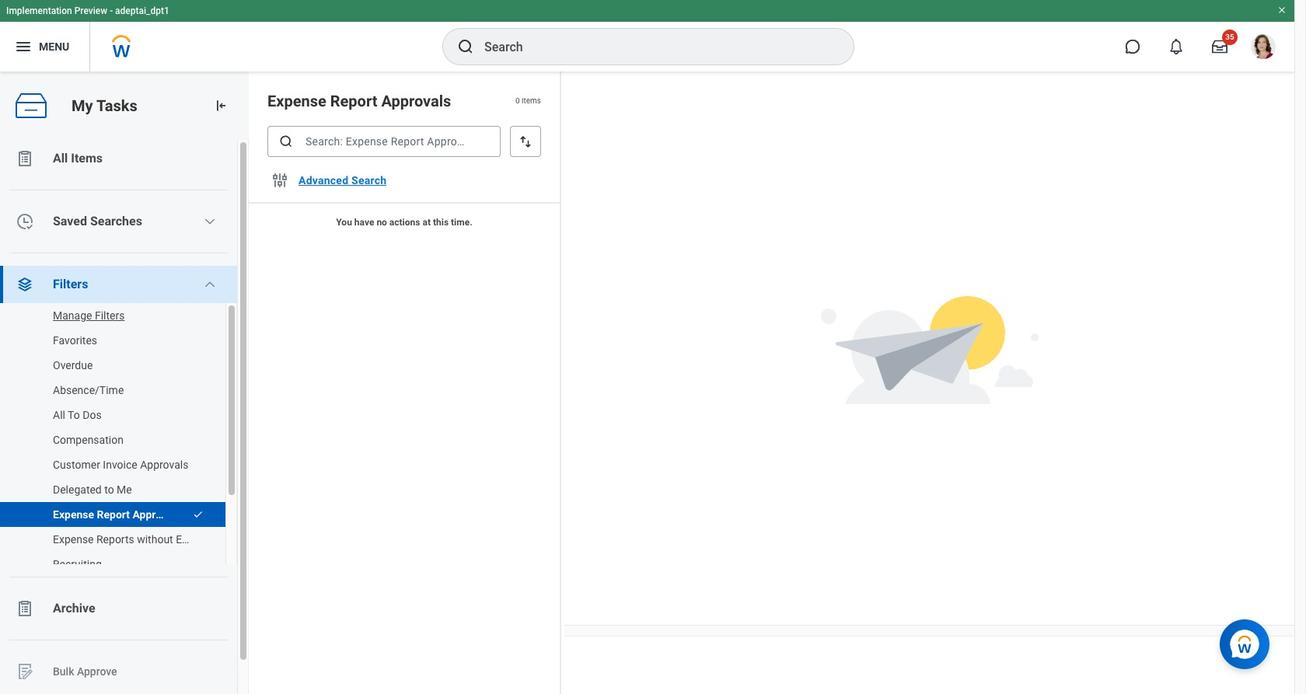 Task type: locate. For each thing, give the bounding box(es) containing it.
expense down delegated
[[53, 509, 94, 521]]

1 horizontal spatial search image
[[457, 37, 475, 56]]

this
[[433, 217, 449, 228]]

saved
[[53, 214, 87, 229]]

transformation import image
[[213, 98, 229, 114]]

chevron down image for saved searches
[[204, 215, 216, 228]]

delegated to me button
[[0, 474, 210, 505]]

1 vertical spatial report
[[97, 509, 130, 521]]

1 vertical spatial filters
[[95, 310, 125, 322]]

0 vertical spatial clipboard image
[[16, 149, 34, 168]]

invoice
[[103, 459, 137, 471]]

to
[[104, 484, 114, 496]]

all left items
[[53, 151, 68, 166]]

configure image
[[271, 171, 289, 190]]

report inside "item list" element
[[330, 92, 378, 110]]

clipboard image left all items
[[16, 149, 34, 168]]

expense right transformation import image
[[268, 92, 326, 110]]

1 all from the top
[[53, 151, 68, 166]]

check image
[[193, 509, 204, 520]]

report
[[330, 92, 378, 110], [97, 509, 130, 521]]

0 horizontal spatial filters
[[53, 277, 88, 292]]

list
[[0, 140, 249, 694], [0, 300, 237, 580]]

filters inside dropdown button
[[53, 277, 88, 292]]

list inside my tasks element
[[0, 300, 237, 580]]

menu banner
[[0, 0, 1295, 72]]

clipboard image
[[16, 149, 34, 168], [16, 600, 34, 618]]

all for all items
[[53, 151, 68, 166]]

saved searches
[[53, 214, 142, 229]]

1 vertical spatial expense report approvals
[[53, 509, 182, 521]]

report up search: expense report approvals text box at left top
[[330, 92, 378, 110]]

1 vertical spatial clipboard image
[[16, 600, 34, 618]]

0 vertical spatial expense report approvals
[[268, 92, 451, 110]]

1 horizontal spatial filters
[[95, 310, 125, 322]]

expense
[[268, 92, 326, 110], [53, 509, 94, 521], [53, 533, 94, 546]]

35 button
[[1203, 30, 1238, 64]]

you
[[336, 217, 352, 228]]

0 horizontal spatial expense report approvals
[[53, 509, 182, 521]]

search image
[[457, 37, 475, 56], [278, 134, 294, 149]]

filters up manage
[[53, 277, 88, 292]]

expense report approvals inside "item list" element
[[268, 92, 451, 110]]

compensation button
[[0, 425, 210, 456]]

perspective image
[[16, 275, 34, 294]]

dos
[[83, 409, 102, 422]]

implementation preview -   adeptai_dpt1
[[6, 5, 169, 16]]

item list element
[[249, 72, 561, 694]]

sort image
[[518, 134, 533, 149]]

all inside button
[[53, 409, 65, 422]]

have
[[355, 217, 374, 228]]

2 chevron down image from the top
[[204, 278, 216, 291]]

0 vertical spatial search image
[[457, 37, 475, 56]]

expense up recruiting
[[53, 533, 94, 546]]

clipboard image inside archive button
[[16, 600, 34, 618]]

clipboard image inside all items button
[[16, 149, 34, 168]]

list containing all items
[[0, 140, 249, 694]]

1 horizontal spatial expense report approvals
[[268, 92, 451, 110]]

advanced search
[[299, 174, 387, 187]]

filters button
[[0, 266, 237, 303]]

2 vertical spatial expense
[[53, 533, 94, 546]]

actions
[[390, 217, 420, 228]]

preview
[[74, 5, 107, 16]]

expense inside button
[[53, 533, 94, 546]]

1 list from the top
[[0, 140, 249, 694]]

overdue button
[[0, 350, 210, 381]]

0 items
[[516, 97, 541, 105]]

compensation
[[53, 434, 124, 446]]

all to dos
[[53, 409, 102, 422]]

chevron down image
[[204, 215, 216, 228], [204, 278, 216, 291]]

overdue
[[53, 359, 93, 372]]

0 horizontal spatial report
[[97, 509, 130, 521]]

1 horizontal spatial report
[[330, 92, 378, 110]]

list containing manage filters
[[0, 300, 237, 580]]

0 vertical spatial approvals
[[381, 92, 451, 110]]

approvals right invoice
[[140, 459, 189, 471]]

profile logan mcneil image
[[1251, 34, 1276, 62]]

filters inside button
[[95, 310, 125, 322]]

clipboard image left archive on the bottom of the page
[[16, 600, 34, 618]]

all
[[53, 151, 68, 166], [53, 409, 65, 422]]

1 vertical spatial search image
[[278, 134, 294, 149]]

1 vertical spatial approvals
[[140, 459, 189, 471]]

manage filters button
[[0, 300, 210, 331]]

all left 'to'
[[53, 409, 65, 422]]

menu
[[39, 40, 69, 53]]

report up the expense reports without exceptions button
[[97, 509, 130, 521]]

all inside button
[[53, 151, 68, 166]]

approvals inside "item list" element
[[381, 92, 451, 110]]

expense inside expense report approvals button
[[53, 509, 94, 521]]

all for all to dos
[[53, 409, 65, 422]]

2 vertical spatial approvals
[[133, 509, 182, 521]]

1 vertical spatial expense
[[53, 509, 94, 521]]

0 vertical spatial filters
[[53, 277, 88, 292]]

searches
[[90, 214, 142, 229]]

approvals for customer invoice approvals button
[[140, 459, 189, 471]]

approve
[[77, 665, 117, 678]]

0 vertical spatial report
[[330, 92, 378, 110]]

approvals up search: expense report approvals text box at left top
[[381, 92, 451, 110]]

2 clipboard image from the top
[[16, 600, 34, 618]]

at
[[423, 217, 431, 228]]

0 horizontal spatial search image
[[278, 134, 294, 149]]

filters
[[53, 277, 88, 292], [95, 310, 125, 322]]

approvals
[[381, 92, 451, 110], [140, 459, 189, 471], [133, 509, 182, 521]]

0 vertical spatial all
[[53, 151, 68, 166]]

favorites button
[[0, 325, 210, 356]]

all items button
[[0, 140, 237, 177]]

expense report approvals
[[268, 92, 451, 110], [53, 509, 182, 521]]

approvals up without
[[133, 509, 182, 521]]

expense report approvals up reports
[[53, 509, 182, 521]]

0 vertical spatial chevron down image
[[204, 215, 216, 228]]

tasks
[[96, 96, 137, 115]]

items
[[71, 151, 103, 166]]

0 vertical spatial expense
[[268, 92, 326, 110]]

filters up favorites button
[[95, 310, 125, 322]]

report inside expense report approvals button
[[97, 509, 130, 521]]

my tasks
[[72, 96, 137, 115]]

bulk approve link
[[0, 653, 237, 691]]

2 all from the top
[[53, 409, 65, 422]]

1 vertical spatial all
[[53, 409, 65, 422]]

you have no actions at this time.
[[336, 217, 473, 228]]

1 vertical spatial chevron down image
[[204, 278, 216, 291]]

expense report approvals up search: expense report approvals text box at left top
[[268, 92, 451, 110]]

me
[[117, 484, 132, 496]]

2 list from the top
[[0, 300, 237, 580]]

1 clipboard image from the top
[[16, 149, 34, 168]]

justify image
[[14, 37, 33, 56]]

1 chevron down image from the top
[[204, 215, 216, 228]]

Search Workday  search field
[[485, 30, 822, 64]]



Task type: describe. For each thing, give the bounding box(es) containing it.
advanced
[[299, 174, 349, 187]]

absence/time button
[[0, 375, 210, 406]]

customer invoice approvals button
[[0, 450, 210, 481]]

reports
[[96, 533, 134, 546]]

without
[[137, 533, 173, 546]]

search image inside "item list" element
[[278, 134, 294, 149]]

time.
[[451, 217, 473, 228]]

no
[[377, 217, 387, 228]]

manage filters
[[53, 310, 125, 322]]

absence/time
[[53, 384, 124, 397]]

inbox large image
[[1212, 39, 1228, 54]]

items
[[522, 97, 541, 105]]

customer
[[53, 459, 100, 471]]

expense inside "item list" element
[[268, 92, 326, 110]]

expense report approvals inside button
[[53, 509, 182, 521]]

bulk approve
[[53, 665, 117, 678]]

archive button
[[0, 590, 237, 628]]

-
[[110, 5, 113, 16]]

expense for the expense reports without exceptions button
[[53, 533, 94, 546]]

bulk
[[53, 665, 74, 678]]

expense for expense report approvals button
[[53, 509, 94, 521]]

my tasks element
[[0, 72, 249, 694]]

35
[[1226, 33, 1235, 41]]

clock check image
[[16, 212, 34, 231]]

0
[[516, 97, 520, 105]]

recruiting
[[53, 558, 102, 571]]

manage
[[53, 310, 92, 322]]

expense reports without exceptions
[[53, 533, 229, 546]]

my
[[72, 96, 93, 115]]

all to dos button
[[0, 400, 210, 431]]

implementation
[[6, 5, 72, 16]]

expense reports without exceptions button
[[0, 524, 229, 555]]

customer invoice approvals
[[53, 459, 189, 471]]

close environment banner image
[[1278, 5, 1287, 15]]

chevron down image for filters
[[204, 278, 216, 291]]

adeptai_dpt1
[[115, 5, 169, 16]]

Search: Expense Report Approvals text field
[[268, 126, 501, 157]]

favorites
[[53, 334, 97, 347]]

saved searches button
[[0, 203, 237, 240]]

recruiting button
[[0, 549, 210, 580]]

exceptions
[[176, 533, 229, 546]]

clipboard image for archive
[[16, 600, 34, 618]]

delegated to me
[[53, 484, 132, 496]]

clipboard image for all items
[[16, 149, 34, 168]]

search
[[352, 174, 387, 187]]

archive
[[53, 601, 95, 616]]

delegated
[[53, 484, 102, 496]]

expense report approvals button
[[0, 499, 185, 530]]

to
[[68, 409, 80, 422]]

approvals for expense report approvals button
[[133, 509, 182, 521]]

menu button
[[0, 22, 90, 72]]

all items
[[53, 151, 103, 166]]

advanced search button
[[292, 165, 393, 196]]

notifications large image
[[1169, 39, 1184, 54]]

rename image
[[16, 663, 34, 681]]



Task type: vqa. For each thing, say whether or not it's contained in the screenshot.
Customer Invoice Approvals button
yes



